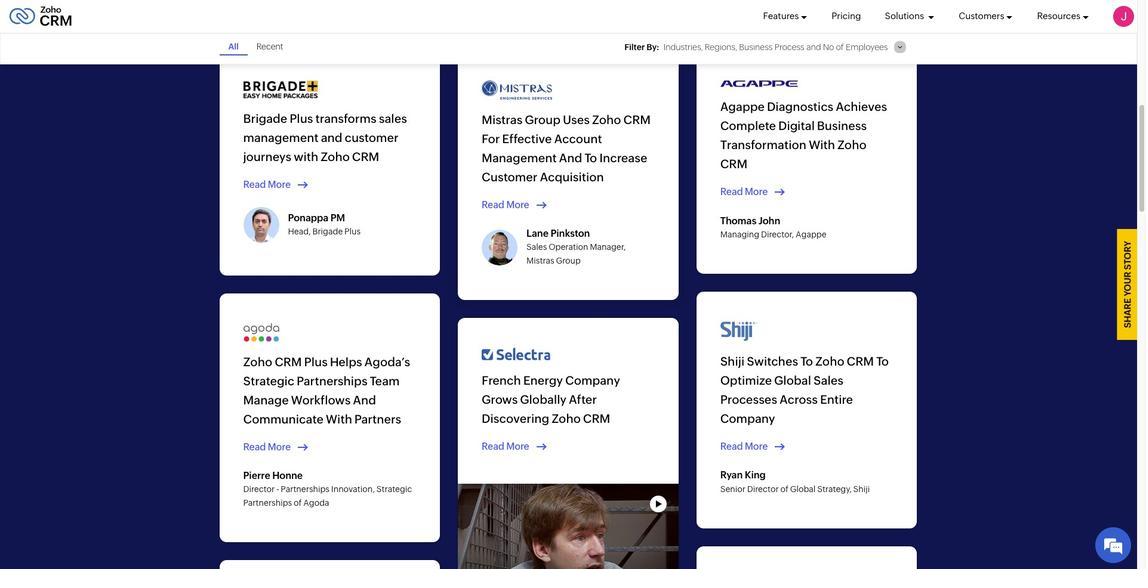 Task type: locate. For each thing, give the bounding box(es) containing it.
ponappa pm head, brigade plus
[[288, 212, 361, 237]]

0 horizontal spatial business
[[740, 42, 773, 52]]

strategic
[[243, 374, 295, 388], [377, 485, 412, 495]]

0 vertical spatial strategic
[[243, 374, 295, 388]]

king
[[745, 470, 766, 482]]

0 horizontal spatial with
[[326, 412, 352, 426]]

and up partners at the bottom left
[[353, 393, 376, 407]]

shiji inside ryan king senior director of global strategy, shiji
[[854, 485, 871, 494]]

read down journeys
[[243, 179, 266, 190]]

group
[[525, 113, 561, 126], [556, 256, 581, 266]]

innovation,
[[331, 485, 375, 495]]

0 horizontal spatial and
[[321, 131, 343, 144]]

optimize
[[721, 374, 772, 388]]

director,
[[762, 230, 795, 239]]

1 horizontal spatial sales
[[814, 374, 844, 388]]

globally
[[520, 393, 567, 407]]

plus left helps in the bottom of the page
[[304, 355, 328, 369]]

solutions link
[[886, 0, 936, 33]]

and inside zoho crm plus helps agoda's strategic partnerships team manage workflows and communicate with partners
[[353, 393, 376, 407]]

group inside mistras group uses zoho crm for effective account management and to increase customer acquisition
[[525, 113, 561, 126]]

1 horizontal spatial business
[[818, 119, 868, 133]]

global inside 'shiji switches to zoho crm to optimize global sales processes across entire company'
[[775, 374, 812, 388]]

zoho down after
[[552, 412, 581, 426]]

1 vertical spatial and
[[353, 393, 376, 407]]

zoho down "achieves"
[[838, 138, 867, 152]]

global
[[775, 374, 812, 388], [791, 485, 816, 494]]

pierre
[[243, 471, 270, 482]]

partnerships up agoda at the bottom of page
[[281, 485, 330, 495]]

group down operation
[[556, 256, 581, 266]]

1 vertical spatial sales
[[814, 374, 844, 388]]

of inside filter by: industries, regions, business process and no of employees
[[837, 42, 845, 52]]

1 vertical spatial with
[[326, 412, 352, 426]]

agoda's
[[365, 355, 410, 369]]

1 horizontal spatial and
[[559, 151, 583, 165]]

mistras down lane
[[527, 256, 555, 266]]

more down journeys
[[268, 179, 291, 190]]

operation
[[549, 243, 589, 252]]

plus down pm
[[345, 227, 361, 237]]

1 vertical spatial brigade
[[313, 227, 343, 237]]

agappe right director,
[[796, 230, 827, 239]]

1 horizontal spatial agappe
[[796, 230, 827, 239]]

strategic up manage
[[243, 374, 295, 388]]

solutions
[[886, 11, 927, 21]]

global left strategy,
[[791, 485, 816, 494]]

1 horizontal spatial strategic
[[377, 485, 412, 495]]

zoho
[[592, 113, 622, 126], [838, 138, 867, 152], [321, 150, 350, 163], [816, 355, 845, 368], [243, 355, 273, 369], [552, 412, 581, 426]]

more down communicate
[[268, 442, 291, 453]]

read more link
[[243, 178, 312, 192], [721, 186, 789, 199], [482, 199, 551, 212], [482, 441, 551, 454], [721, 441, 789, 454], [243, 441, 312, 455]]

crm down after
[[584, 412, 611, 426]]

lane pinkston sales operation manager, mistras group
[[527, 228, 626, 266]]

manager,
[[590, 243, 626, 252]]

0 vertical spatial business
[[740, 42, 773, 52]]

with inside zoho crm plus helps agoda's strategic partnerships team manage workflows and communicate with partners
[[326, 412, 352, 426]]

2 vertical spatial partnerships
[[243, 499, 292, 508]]

2 vertical spatial plus
[[304, 355, 328, 369]]

company down processes
[[721, 412, 776, 426]]

1 vertical spatial of
[[781, 485, 789, 494]]

grows
[[482, 393, 518, 407]]

of left strategy,
[[781, 485, 789, 494]]

0 vertical spatial brigade
[[243, 111, 287, 125]]

read more down journeys
[[243, 179, 291, 190]]

0 horizontal spatial strategic
[[243, 374, 295, 388]]

crm up manage
[[275, 355, 302, 369]]

1 vertical spatial plus
[[345, 227, 361, 237]]

0 vertical spatial mistras
[[482, 113, 523, 126]]

read more link down journeys
[[243, 178, 312, 192]]

group up "effective"
[[525, 113, 561, 126]]

and
[[559, 151, 583, 165], [353, 393, 376, 407]]

0 vertical spatial plus
[[290, 111, 313, 125]]

1 vertical spatial company
[[721, 412, 776, 426]]

read more up king
[[721, 441, 768, 453]]

read more for agappe diagnostics achieves complete digital business transformation with zoho crm
[[721, 186, 768, 198]]

digital
[[779, 119, 815, 133]]

strategic right innovation, on the left of the page
[[377, 485, 412, 495]]

agappe
[[721, 100, 765, 113], [796, 230, 827, 239]]

0 vertical spatial sales
[[527, 243, 547, 252]]

0 horizontal spatial brigade
[[243, 111, 287, 125]]

0 vertical spatial shiji
[[721, 355, 745, 368]]

brigade plus transforms sales management and customer journeys with zoho crm
[[243, 111, 407, 163]]

plus inside 'brigade plus transforms sales management and customer journeys with zoho crm'
[[290, 111, 313, 125]]

aurian de maupeou | zoho crm customer image
[[458, 485, 679, 570]]

brigade up 'management' at the top of the page
[[243, 111, 287, 125]]

switches
[[747, 355, 799, 368]]

zoho inside french energy company grows globally after discovering zoho crm
[[552, 412, 581, 426]]

director down king
[[748, 485, 779, 494]]

0 vertical spatial agappe
[[721, 100, 765, 113]]

and up "acquisition"
[[559, 151, 583, 165]]

crm inside mistras group uses zoho crm for effective account management and to increase customer acquisition
[[624, 113, 651, 126]]

plus up 'management' at the top of the page
[[290, 111, 313, 125]]

read more link down communicate
[[243, 441, 312, 455]]

read for mistras group uses zoho crm for effective account management and to increase customer acquisition
[[482, 199, 505, 211]]

and inside filter by: industries, regions, business process and no of employees
[[807, 42, 822, 52]]

global up across
[[775, 374, 812, 388]]

agoda
[[304, 499, 330, 508]]

crm down customer
[[352, 150, 380, 163]]

crm inside french energy company grows globally after discovering zoho crm
[[584, 412, 611, 426]]

read more link down the "customer"
[[482, 199, 551, 212]]

mistras up for
[[482, 113, 523, 126]]

brigade down pm
[[313, 227, 343, 237]]

1 horizontal spatial director
[[748, 485, 779, 494]]

1 horizontal spatial mistras
[[527, 256, 555, 266]]

ryan king senior director of global strategy, shiji
[[721, 470, 871, 494]]

resources
[[1038, 11, 1081, 21]]

features
[[764, 11, 799, 21]]

1 vertical spatial and
[[321, 131, 343, 144]]

pm
[[331, 212, 345, 224]]

sales up entire
[[814, 374, 844, 388]]

more
[[268, 179, 291, 190], [745, 186, 768, 198], [507, 199, 530, 211], [507, 441, 530, 453], [745, 441, 768, 453], [268, 442, 291, 453]]

and inside 'brigade plus transforms sales management and customer journeys with zoho crm'
[[321, 131, 343, 144]]

across
[[780, 393, 818, 407]]

shiji
[[721, 355, 745, 368], [854, 485, 871, 494]]

zoho up entire
[[816, 355, 845, 368]]

with
[[809, 138, 836, 152], [326, 412, 352, 426]]

read more
[[243, 179, 291, 190], [721, 186, 768, 198], [482, 199, 530, 211], [482, 441, 530, 453], [721, 441, 768, 453], [243, 442, 291, 453]]

no
[[824, 42, 835, 52]]

of inside pierre honne director - partnerships innovation, strategic partnerships of agoda
[[294, 499, 302, 508]]

shiji inside 'shiji switches to zoho crm to optimize global sales processes across entire company'
[[721, 355, 745, 368]]

1 horizontal spatial shiji
[[854, 485, 871, 494]]

1 horizontal spatial brigade
[[313, 227, 343, 237]]

1 vertical spatial business
[[818, 119, 868, 133]]

read more link up john
[[721, 186, 789, 199]]

with down workflows
[[326, 412, 352, 426]]

read more up the thomas
[[721, 186, 768, 198]]

read down the "customer"
[[482, 199, 505, 211]]

and left no
[[807, 42, 822, 52]]

business left process at the right
[[740, 42, 773, 52]]

by:
[[647, 42, 660, 52]]

with down digital
[[809, 138, 836, 152]]

0 vertical spatial global
[[775, 374, 812, 388]]

0 horizontal spatial of
[[294, 499, 302, 508]]

0 horizontal spatial agappe
[[721, 100, 765, 113]]

2 horizontal spatial of
[[837, 42, 845, 52]]

1 vertical spatial mistras
[[527, 256, 555, 266]]

director
[[748, 485, 779, 494], [243, 485, 275, 495]]

1 vertical spatial group
[[556, 256, 581, 266]]

more down discovering
[[507, 441, 530, 453]]

shiji right strategy,
[[854, 485, 871, 494]]

0 horizontal spatial and
[[353, 393, 376, 407]]

more up king
[[745, 441, 768, 453]]

more for french energy company grows globally after discovering zoho crm
[[507, 441, 530, 453]]

more for mistras group uses zoho crm for effective account management and to increase customer acquisition
[[507, 199, 530, 211]]

1 horizontal spatial of
[[781, 485, 789, 494]]

with
[[294, 150, 319, 163]]

of
[[837, 42, 845, 52], [781, 485, 789, 494], [294, 499, 302, 508]]

1 vertical spatial shiji
[[854, 485, 871, 494]]

read more for brigade plus transforms sales management and customer journeys with zoho crm
[[243, 179, 291, 190]]

read
[[243, 179, 266, 190], [721, 186, 744, 198], [482, 199, 505, 211], [482, 441, 505, 453], [721, 441, 744, 453], [243, 442, 266, 453]]

of left agoda at the bottom of page
[[294, 499, 302, 508]]

of right no
[[837, 42, 845, 52]]

company
[[566, 374, 621, 387], [721, 412, 776, 426]]

pierre honne director - partnerships innovation, strategic partnerships of agoda
[[243, 471, 412, 508]]

filter
[[625, 42, 645, 52]]

read down discovering
[[482, 441, 505, 453]]

2 vertical spatial of
[[294, 499, 302, 508]]

zoho right uses
[[592, 113, 622, 126]]

zoho right with
[[321, 150, 350, 163]]

sales down lane
[[527, 243, 547, 252]]

0 horizontal spatial sales
[[527, 243, 547, 252]]

brigade inside the ponappa pm head, brigade plus
[[313, 227, 343, 237]]

partnerships inside zoho crm plus helps agoda's strategic partnerships team manage workflows and communicate with partners
[[297, 374, 368, 388]]

0 vertical spatial group
[[525, 113, 561, 126]]

agappe up the complete
[[721, 100, 765, 113]]

plus inside zoho crm plus helps agoda's strategic partnerships team manage workflows and communicate with partners
[[304, 355, 328, 369]]

of for by:
[[837, 42, 845, 52]]

and
[[807, 42, 822, 52], [321, 131, 343, 144]]

customer
[[482, 170, 538, 184]]

company up after
[[566, 374, 621, 387]]

crm down transformation
[[721, 157, 748, 171]]

director inside ryan king senior director of global strategy, shiji
[[748, 485, 779, 494]]

0 vertical spatial partnerships
[[297, 374, 368, 388]]

0 vertical spatial of
[[837, 42, 845, 52]]

0 horizontal spatial mistras
[[482, 113, 523, 126]]

share your story
[[1123, 241, 1134, 328]]

crm up increase
[[624, 113, 651, 126]]

for
[[482, 132, 500, 145]]

0 horizontal spatial company
[[566, 374, 621, 387]]

partnerships
[[297, 374, 368, 388], [281, 485, 330, 495], [243, 499, 292, 508]]

shiji up optimize
[[721, 355, 745, 368]]

read more link for french energy company grows globally after discovering zoho crm
[[482, 441, 551, 454]]

read more link up king
[[721, 441, 789, 454]]

zoho up manage
[[243, 355, 273, 369]]

discovering
[[482, 412, 550, 426]]

crm up entire
[[847, 355, 875, 368]]

employees
[[846, 42, 889, 52]]

1 horizontal spatial company
[[721, 412, 776, 426]]

0 horizontal spatial director
[[243, 485, 275, 495]]

partnerships up workflows
[[297, 374, 368, 388]]

french energy company grows globally after discovering zoho crm
[[482, 374, 621, 426]]

read more link down discovering
[[482, 441, 551, 454]]

read more down discovering
[[482, 441, 530, 453]]

0 vertical spatial and
[[807, 42, 822, 52]]

strategic inside pierre honne director - partnerships innovation, strategic partnerships of agoda
[[377, 485, 412, 495]]

1 vertical spatial strategic
[[377, 485, 412, 495]]

with inside agappe diagnostics achieves complete digital business transformation with zoho crm
[[809, 138, 836, 152]]

read up ryan
[[721, 441, 744, 453]]

0 vertical spatial with
[[809, 138, 836, 152]]

director down pierre
[[243, 485, 275, 495]]

read up pierre
[[243, 442, 266, 453]]

1 vertical spatial agappe
[[796, 230, 827, 239]]

group inside lane pinkston sales operation manager, mistras group
[[556, 256, 581, 266]]

mistras inside lane pinkston sales operation manager, mistras group
[[527, 256, 555, 266]]

0 vertical spatial and
[[559, 151, 583, 165]]

share
[[1123, 299, 1134, 328]]

sales
[[527, 243, 547, 252], [814, 374, 844, 388]]

0 vertical spatial company
[[566, 374, 621, 387]]

partnerships down -
[[243, 499, 292, 508]]

more up john
[[745, 186, 768, 198]]

1 horizontal spatial with
[[809, 138, 836, 152]]

strategy,
[[818, 485, 852, 494]]

1 vertical spatial partnerships
[[281, 485, 330, 495]]

0 horizontal spatial to
[[585, 151, 598, 165]]

read more down the "customer"
[[482, 199, 530, 211]]

and down transforms
[[321, 131, 343, 144]]

read more for french energy company grows globally after discovering zoho crm
[[482, 441, 530, 453]]

zoho inside 'shiji switches to zoho crm to optimize global sales processes across entire company'
[[816, 355, 845, 368]]

1 horizontal spatial and
[[807, 42, 822, 52]]

more down the "customer"
[[507, 199, 530, 211]]

1 vertical spatial global
[[791, 485, 816, 494]]

crm inside 'brigade plus transforms sales management and customer journeys with zoho crm'
[[352, 150, 380, 163]]

journeys
[[243, 150, 292, 163]]

to inside mistras group uses zoho crm for effective account management and to increase customer acquisition
[[585, 151, 598, 165]]

industries,
[[664, 42, 703, 52]]

read more up pierre
[[243, 442, 291, 453]]

zoho inside 'brigade plus transforms sales management and customer journeys with zoho crm'
[[321, 150, 350, 163]]

0 horizontal spatial shiji
[[721, 355, 745, 368]]

read up the thomas
[[721, 186, 744, 198]]

sales
[[379, 111, 407, 125]]

brigade
[[243, 111, 287, 125], [313, 227, 343, 237]]

business down "achieves"
[[818, 119, 868, 133]]

ryan
[[721, 470, 743, 482]]



Task type: describe. For each thing, give the bounding box(es) containing it.
zoho inside mistras group uses zoho crm for effective account management and to increase customer acquisition
[[592, 113, 622, 126]]

james peterson image
[[1114, 6, 1135, 27]]

crm inside 'shiji switches to zoho crm to optimize global sales processes across entire company'
[[847, 355, 875, 368]]

read more link for agappe diagnostics achieves complete digital business transformation with zoho crm
[[721, 186, 789, 199]]

read more for shiji switches to zoho crm to optimize global sales processes across entire company
[[721, 441, 768, 453]]

john
[[759, 215, 781, 227]]

effective
[[503, 132, 552, 145]]

helps
[[330, 355, 362, 369]]

customers
[[959, 11, 1005, 21]]

after
[[569, 393, 597, 407]]

uses
[[563, 113, 590, 126]]

read more link for mistras group uses zoho crm for effective account management and to increase customer acquisition
[[482, 199, 551, 212]]

communicate
[[243, 412, 324, 426]]

director inside pierre honne director - partnerships innovation, strategic partnerships of agoda
[[243, 485, 275, 495]]

2 horizontal spatial to
[[877, 355, 889, 368]]

read more link for zoho crm plus helps agoda's strategic partnerships team manage workflows and communicate with partners
[[243, 441, 312, 455]]

read for brigade plus transforms sales management and customer journeys with zoho crm
[[243, 179, 266, 190]]

crm inside agappe diagnostics achieves complete digital business transformation with zoho crm
[[721, 157, 748, 171]]

more for agappe diagnostics achieves complete digital business transformation with zoho crm
[[745, 186, 768, 198]]

-
[[277, 485, 279, 495]]

strategic inside zoho crm plus helps agoda's strategic partnerships team manage workflows and communicate with partners
[[243, 374, 295, 388]]

recent
[[257, 42, 284, 51]]

entire
[[821, 393, 854, 407]]

managing
[[721, 230, 760, 239]]

sales inside lane pinkston sales operation manager, mistras group
[[527, 243, 547, 252]]

1 horizontal spatial to
[[801, 355, 814, 368]]

company inside 'shiji switches to zoho crm to optimize global sales processes across entire company'
[[721, 412, 776, 426]]

complete
[[721, 119, 777, 133]]

account
[[555, 132, 603, 145]]

process
[[775, 42, 805, 52]]

senior
[[721, 485, 746, 494]]

agappe diagnostics achieves complete digital business transformation with zoho crm
[[721, 100, 888, 171]]

honne
[[273, 471, 303, 482]]

of for honne
[[294, 499, 302, 508]]

brigade inside 'brigade plus transforms sales management and customer journeys with zoho crm'
[[243, 111, 287, 125]]

more for shiji switches to zoho crm to optimize global sales processes across entire company
[[745, 441, 768, 453]]

read for agappe diagnostics achieves complete digital business transformation with zoho crm
[[721, 186, 744, 198]]

crm inside zoho crm plus helps agoda's strategic partnerships team manage workflows and communicate with partners
[[275, 355, 302, 369]]

and inside mistras group uses zoho crm for effective account management and to increase customer acquisition
[[559, 151, 583, 165]]

zoho inside zoho crm plus helps agoda's strategic partnerships team manage workflows and communicate with partners
[[243, 355, 273, 369]]

ponappa
[[288, 212, 329, 224]]

increase
[[600, 151, 648, 165]]

achieves
[[836, 100, 888, 113]]

french
[[482, 374, 521, 387]]

transformation
[[721, 138, 807, 152]]

pinkston
[[551, 228, 590, 240]]

filter by: industries, regions, business process and no of employees
[[625, 42, 889, 52]]

thomas
[[721, 215, 757, 227]]

agappe inside agappe diagnostics achieves complete digital business transformation with zoho crm
[[721, 100, 765, 113]]

resources link
[[1038, 0, 1090, 33]]

workflows
[[291, 393, 351, 407]]

lane
[[527, 228, 549, 240]]

head,
[[288, 227, 311, 237]]

customer
[[345, 131, 399, 144]]

global inside ryan king senior director of global strategy, shiji
[[791, 485, 816, 494]]

shiji switches to zoho crm to optimize global sales processes across entire company
[[721, 355, 889, 426]]

features link
[[764, 0, 808, 33]]

your
[[1123, 272, 1134, 297]]

read for zoho crm plus helps agoda's strategic partnerships team manage workflows and communicate with partners
[[243, 442, 266, 453]]

energy
[[524, 374, 563, 387]]

zoho crm plus helps agoda's strategic partnerships team manage workflows and communicate with partners
[[243, 355, 410, 426]]

pricing
[[832, 11, 862, 21]]

mistras inside mistras group uses zoho crm for effective account management and to increase customer acquisition
[[482, 113, 523, 126]]

pricing link
[[832, 0, 862, 33]]

read more link for shiji switches to zoho crm to optimize global sales processes across entire company
[[721, 441, 789, 454]]

story
[[1123, 241, 1134, 270]]

more for zoho crm plus helps agoda's strategic partnerships team manage workflows and communicate with partners
[[268, 442, 291, 453]]

management
[[482, 151, 557, 165]]

transforms
[[316, 111, 377, 125]]

mistras group uses zoho crm for effective account management and to increase customer acquisition
[[482, 113, 651, 184]]

diagnostics
[[768, 100, 834, 113]]

all
[[228, 42, 239, 51]]

zoho inside agappe diagnostics achieves complete digital business transformation with zoho crm
[[838, 138, 867, 152]]

manage
[[243, 393, 289, 407]]

plus inside the ponappa pm head, brigade plus
[[345, 227, 361, 237]]

company inside french energy company grows globally after discovering zoho crm
[[566, 374, 621, 387]]

team
[[370, 374, 400, 388]]

agappe inside thomas john managing director, agappe
[[796, 230, 827, 239]]

of inside ryan king senior director of global strategy, shiji
[[781, 485, 789, 494]]

read more for mistras group uses zoho crm for effective account management and to increase customer acquisition
[[482, 199, 530, 211]]

sales inside 'shiji switches to zoho crm to optimize global sales processes across entire company'
[[814, 374, 844, 388]]

processes
[[721, 393, 778, 407]]

partners
[[355, 412, 402, 426]]

acquisition
[[540, 170, 604, 184]]

share your story link
[[1118, 229, 1139, 340]]

read for french energy company grows globally after discovering zoho crm
[[482, 441, 505, 453]]

read more for zoho crm plus helps agoda's strategic partnerships team manage workflows and communicate with partners
[[243, 442, 291, 453]]

zoho crm logo image
[[9, 3, 72, 30]]

more for brigade plus transforms sales management and customer journeys with zoho crm
[[268, 179, 291, 190]]

read for shiji switches to zoho crm to optimize global sales processes across entire company
[[721, 441, 744, 453]]

read more link for brigade plus transforms sales management and customer journeys with zoho crm
[[243, 178, 312, 192]]

thomas john managing director, agappe
[[721, 215, 827, 239]]

management
[[243, 131, 319, 144]]

business inside filter by: industries, regions, business process and no of employees
[[740, 42, 773, 52]]

regions,
[[705, 42, 738, 52]]

business inside agappe diagnostics achieves complete digital business transformation with zoho crm
[[818, 119, 868, 133]]



Task type: vqa. For each thing, say whether or not it's contained in the screenshot.
the bottom the With
yes



